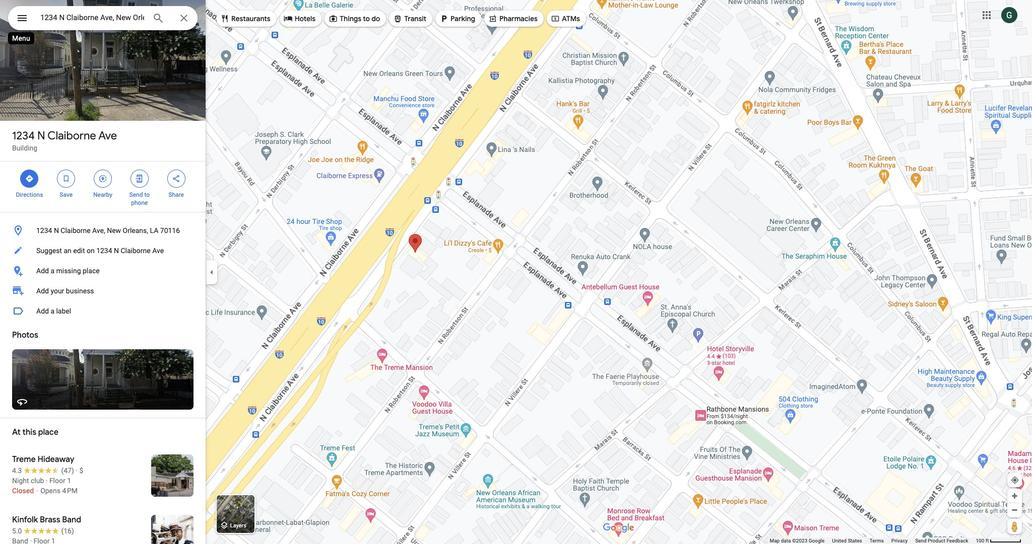 Task type: describe. For each thing, give the bounding box(es) containing it.
100 ft
[[976, 539, 989, 544]]

add a missing place
[[36, 267, 100, 275]]

1234 inside suggest an edit on 1234 n claiborne ave button
[[96, 247, 112, 255]]

1234 n claiborne ave building
[[12, 129, 117, 152]]

claiborne for ave
[[48, 129, 96, 143]]

a for missing
[[51, 267, 54, 275]]

place inside button
[[83, 267, 100, 275]]

united
[[832, 539, 847, 544]]


[[551, 13, 560, 24]]

footer inside google maps element
[[770, 538, 976, 545]]

zoom out image
[[1011, 507, 1019, 515]]

united states button
[[832, 538, 862, 545]]

suggest an edit on 1234 n claiborne ave button
[[0, 241, 206, 261]]

club
[[31, 477, 44, 485]]

at this place
[[12, 428, 58, 438]]


[[440, 13, 449, 24]]

70116
[[160, 227, 180, 235]]


[[16, 11, 28, 25]]

4.3
[[12, 467, 22, 475]]

hideaway
[[37, 455, 74, 465]]

atms
[[562, 14, 580, 23]]

states
[[848, 539, 862, 544]]


[[488, 13, 498, 24]]

 parking
[[440, 13, 475, 24]]

1234 n claiborne ave main content
[[0, 0, 206, 545]]

united states
[[832, 539, 862, 544]]

5.0
[[12, 528, 22, 536]]

privacy button
[[892, 538, 908, 545]]


[[135, 173, 144, 184]]

layers
[[230, 523, 246, 530]]

suggest an edit on 1234 n claiborne ave
[[36, 247, 164, 255]]

n inside button
[[114, 247, 119, 255]]

pharmacies
[[500, 14, 538, 23]]

night
[[12, 477, 29, 485]]

share
[[169, 192, 184, 199]]

terms button
[[870, 538, 884, 545]]

to inside  things to do
[[363, 14, 370, 23]]

show street view coverage image
[[1008, 520, 1022, 535]]

kinfolk brass band
[[12, 516, 81, 526]]

(16)
[[61, 528, 74, 536]]


[[329, 13, 338, 24]]

google account: greg robinson  
(robinsongreg175@gmail.com) image
[[1002, 7, 1018, 23]]

things
[[340, 14, 361, 23]]

business
[[66, 287, 94, 295]]

add a label button
[[0, 301, 206, 322]]

1234 for ave,
[[36, 227, 52, 235]]

an
[[64, 247, 71, 255]]

restaurants
[[231, 14, 271, 23]]


[[172, 173, 181, 184]]


[[220, 13, 229, 24]]

closed
[[12, 487, 34, 496]]

a for label
[[51, 307, 54, 316]]


[[284, 13, 293, 24]]

terms
[[870, 539, 884, 544]]

orleans,
[[123, 227, 148, 235]]

parking
[[451, 14, 475, 23]]

send product feedback button
[[915, 538, 969, 545]]

send product feedback
[[915, 539, 969, 544]]

1
[[67, 477, 71, 485]]

treme
[[12, 455, 36, 465]]

directions
[[16, 192, 43, 199]]

new
[[107, 227, 121, 235]]

add a missing place button
[[0, 261, 206, 281]]

 things to do
[[329, 13, 380, 24]]

show your location image
[[1011, 476, 1020, 485]]

hotels
[[295, 14, 316, 23]]

· inside night club · floor 1 closed ⋅ opens 4 pm
[[46, 477, 48, 485]]

add your business
[[36, 287, 94, 295]]

$
[[79, 467, 83, 475]]

la
[[150, 227, 158, 235]]

google maps element
[[0, 0, 1032, 545]]

4.3 stars 47 reviews image
[[12, 466, 74, 476]]

night club · floor 1 closed ⋅ opens 4 pm
[[12, 477, 78, 496]]

product
[[928, 539, 946, 544]]

· $
[[76, 467, 83, 475]]


[[25, 173, 34, 184]]

save
[[60, 192, 73, 199]]

edit
[[73, 247, 85, 255]]

 transit
[[393, 13, 426, 24]]

this
[[22, 428, 36, 438]]

ave,
[[92, 227, 105, 235]]

on
[[87, 247, 95, 255]]

google
[[809, 539, 825, 544]]

⋅
[[36, 487, 39, 496]]



Task type: vqa. For each thing, say whether or not it's contained in the screenshot.
Tue, Nov 28 element
no



Task type: locate. For each thing, give the bounding box(es) containing it.
0 horizontal spatial ·
[[46, 477, 48, 485]]

n down new
[[114, 247, 119, 255]]

0 vertical spatial ·
[[76, 467, 78, 475]]

map
[[770, 539, 780, 544]]

to left do
[[363, 14, 370, 23]]

1 vertical spatial a
[[51, 307, 54, 316]]

feedback
[[947, 539, 969, 544]]

0 horizontal spatial to
[[144, 192, 150, 199]]

0 vertical spatial send
[[129, 192, 143, 199]]

 hotels
[[284, 13, 316, 24]]

1 vertical spatial claiborne
[[61, 227, 91, 235]]

1 horizontal spatial ave
[[152, 247, 164, 255]]

100
[[976, 539, 985, 544]]

opens
[[40, 487, 60, 496]]

·
[[76, 467, 78, 475], [46, 477, 48, 485]]


[[393, 13, 402, 24]]

a inside button
[[51, 267, 54, 275]]

price: inexpensive image
[[79, 467, 83, 475]]

©2023
[[792, 539, 808, 544]]

map data ©2023 google
[[770, 539, 825, 544]]

suggest
[[36, 247, 62, 255]]

actions for 1234 n claiborne ave region
[[0, 162, 206, 212]]

footer containing map data ©2023 google
[[770, 538, 976, 545]]

1 horizontal spatial ·
[[76, 467, 78, 475]]

brass
[[40, 516, 60, 526]]

zoom in image
[[1011, 493, 1019, 501]]

send for send product feedback
[[915, 539, 927, 544]]

0 vertical spatial a
[[51, 267, 54, 275]]

to
[[363, 14, 370, 23], [144, 192, 150, 199]]

building
[[12, 144, 37, 152]]

floor
[[49, 477, 65, 485]]

send left product
[[915, 539, 927, 544]]

0 horizontal spatial 1234
[[12, 129, 35, 143]]

1 horizontal spatial n
[[54, 227, 59, 235]]

2 add from the top
[[36, 287, 49, 295]]

1 vertical spatial n
[[54, 227, 59, 235]]

0 horizontal spatial place
[[38, 428, 58, 438]]

do
[[372, 14, 380, 23]]

kinfolk
[[12, 516, 38, 526]]

add
[[36, 267, 49, 275], [36, 287, 49, 295], [36, 307, 49, 316]]

· left price: inexpensive image
[[76, 467, 78, 475]]

n for ave,
[[54, 227, 59, 235]]

100 ft button
[[976, 539, 1022, 544]]

a left missing on the left of page
[[51, 267, 54, 275]]

place right this
[[38, 428, 58, 438]]

nearby
[[93, 192, 112, 199]]

0 vertical spatial n
[[37, 129, 45, 143]]

1 a from the top
[[51, 267, 54, 275]]

data
[[781, 539, 791, 544]]

n up the 'suggest' at the top
[[54, 227, 59, 235]]

n up building
[[37, 129, 45, 143]]

ave inside button
[[152, 247, 164, 255]]

 button
[[8, 6, 36, 32]]

add for add your business
[[36, 287, 49, 295]]

5.0 stars 16 reviews image
[[12, 527, 74, 537]]

0 vertical spatial add
[[36, 267, 49, 275]]

missing
[[56, 267, 81, 275]]

2 vertical spatial 1234
[[96, 247, 112, 255]]

a left label in the bottom left of the page
[[51, 307, 54, 316]]

1234 up the 'suggest' at the top
[[36, 227, 52, 235]]

claiborne inside 1234 n claiborne ave building
[[48, 129, 96, 143]]

band
[[62, 516, 81, 526]]

2 vertical spatial add
[[36, 307, 49, 316]]

1 vertical spatial send
[[915, 539, 927, 544]]

place down the on
[[83, 267, 100, 275]]

place
[[83, 267, 100, 275], [38, 428, 58, 438]]

2 vertical spatial claiborne
[[121, 247, 151, 255]]

send inside button
[[915, 539, 927, 544]]

2 horizontal spatial 1234
[[96, 247, 112, 255]]

add inside add a missing place button
[[36, 267, 49, 275]]

 restaurants
[[220, 13, 271, 24]]

claiborne inside button
[[61, 227, 91, 235]]

add your business link
[[0, 281, 206, 301]]

label
[[56, 307, 71, 316]]


[[62, 173, 71, 184]]

photos
[[12, 331, 38, 341]]

 search field
[[8, 6, 198, 32]]

claiborne up the "edit" at the left of the page
[[61, 227, 91, 235]]

2 horizontal spatial n
[[114, 247, 119, 255]]

0 vertical spatial to
[[363, 14, 370, 23]]

0 vertical spatial ave
[[98, 129, 117, 143]]

1234 N Claiborne Ave, New Orleans, LA 70116 field
[[8, 6, 198, 30]]

1 vertical spatial 1234
[[36, 227, 52, 235]]

send up phone
[[129, 192, 143, 199]]

1 vertical spatial place
[[38, 428, 58, 438]]

1 vertical spatial add
[[36, 287, 49, 295]]

0 vertical spatial claiborne
[[48, 129, 96, 143]]

ave inside 1234 n claiborne ave building
[[98, 129, 117, 143]]

1 horizontal spatial to
[[363, 14, 370, 23]]

1234 for ave
[[12, 129, 35, 143]]

1 horizontal spatial place
[[83, 267, 100, 275]]

n
[[37, 129, 45, 143], [54, 227, 59, 235], [114, 247, 119, 255]]

claiborne inside button
[[121, 247, 151, 255]]

send for send to phone
[[129, 192, 143, 199]]

ft
[[986, 539, 989, 544]]

n inside 1234 n claiborne ave building
[[37, 129, 45, 143]]

add for add a missing place
[[36, 267, 49, 275]]

add inside add a label button
[[36, 307, 49, 316]]

to up phone
[[144, 192, 150, 199]]

add down the 'suggest' at the top
[[36, 267, 49, 275]]

1234 n claiborne ave, new orleans, la 70116 button
[[0, 221, 206, 241]]

1234 right the on
[[96, 247, 112, 255]]

1234 inside 1234 n claiborne ave building
[[12, 129, 35, 143]]

1 horizontal spatial 1234
[[36, 227, 52, 235]]

ave up 
[[98, 129, 117, 143]]

send
[[129, 192, 143, 199], [915, 539, 927, 544]]

none field inside 1234 n claiborne ave, new orleans, la 70116 field
[[40, 12, 144, 24]]

footer
[[770, 538, 976, 545]]

claiborne down orleans,
[[121, 247, 151, 255]]

 atms
[[551, 13, 580, 24]]

n for ave
[[37, 129, 45, 143]]

transit
[[404, 14, 426, 23]]

(47)
[[61, 467, 74, 475]]

treme hideaway
[[12, 455, 74, 465]]

ave
[[98, 129, 117, 143], [152, 247, 164, 255]]

to inside send to phone
[[144, 192, 150, 199]]

n inside button
[[54, 227, 59, 235]]

1 add from the top
[[36, 267, 49, 275]]

add a label
[[36, 307, 71, 316]]

1234 up building
[[12, 129, 35, 143]]

claiborne
[[48, 129, 96, 143], [61, 227, 91, 235], [121, 247, 151, 255]]

1234 inside 1234 n claiborne ave, new orleans, la 70116 button
[[36, 227, 52, 235]]

add inside add your business link
[[36, 287, 49, 295]]

1234 n claiborne ave, new orleans, la 70116
[[36, 227, 180, 235]]

 pharmacies
[[488, 13, 538, 24]]

privacy
[[892, 539, 908, 544]]

None field
[[40, 12, 144, 24]]

· right club
[[46, 477, 48, 485]]

0 vertical spatial place
[[83, 267, 100, 275]]

add left label in the bottom left of the page
[[36, 307, 49, 316]]

add for add a label
[[36, 307, 49, 316]]

2 a from the top
[[51, 307, 54, 316]]

0 horizontal spatial send
[[129, 192, 143, 199]]

a
[[51, 267, 54, 275], [51, 307, 54, 316]]

1 vertical spatial ave
[[152, 247, 164, 255]]

at
[[12, 428, 21, 438]]

a inside button
[[51, 307, 54, 316]]

1 vertical spatial to
[[144, 192, 150, 199]]

1 horizontal spatial send
[[915, 539, 927, 544]]

3 add from the top
[[36, 307, 49, 316]]

add left your
[[36, 287, 49, 295]]

your
[[51, 287, 64, 295]]

send inside send to phone
[[129, 192, 143, 199]]

1 vertical spatial ·
[[46, 477, 48, 485]]

phone
[[131, 200, 148, 207]]


[[98, 173, 107, 184]]

0 horizontal spatial ave
[[98, 129, 117, 143]]

0 vertical spatial 1234
[[12, 129, 35, 143]]

ave down la
[[152, 247, 164, 255]]

collapse side panel image
[[206, 267, 217, 278]]

2 vertical spatial n
[[114, 247, 119, 255]]

claiborne up 
[[48, 129, 96, 143]]

claiborne for ave,
[[61, 227, 91, 235]]

0 horizontal spatial n
[[37, 129, 45, 143]]

send to phone
[[129, 192, 150, 207]]



